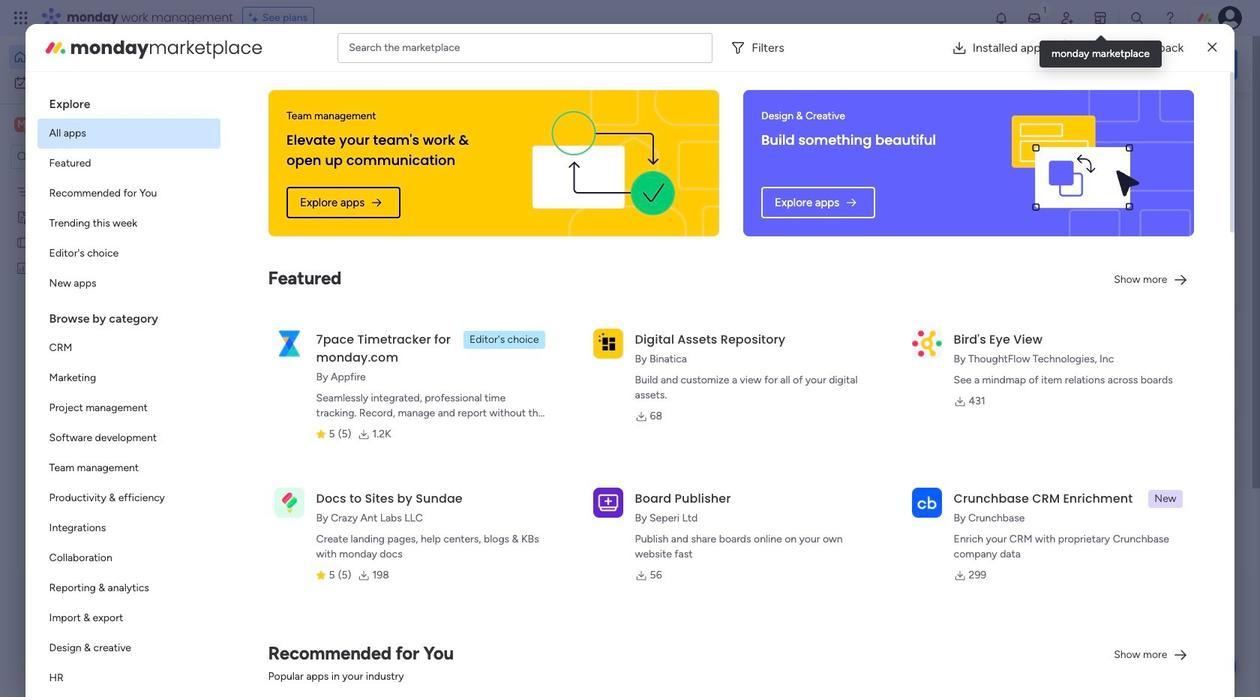 Task type: locate. For each thing, give the bounding box(es) containing it.
2 heading from the top
[[37, 299, 220, 333]]

update feed image
[[1027, 11, 1042, 26]]

public dashboard image
[[16, 260, 30, 275]]

monday marketplace image
[[43, 36, 67, 60]]

dapulse x slim image
[[1208, 39, 1218, 57]]

app logo image
[[274, 329, 304, 359], [593, 329, 623, 359], [912, 329, 942, 359], [274, 488, 304, 518], [593, 488, 623, 518], [912, 488, 942, 518]]

list box
[[37, 84, 220, 697], [0, 175, 191, 483]]

1 image
[[1039, 1, 1052, 18]]

search everything image
[[1130, 11, 1145, 26]]

1 element
[[383, 541, 401, 559]]

0 vertical spatial heading
[[37, 84, 220, 119]]

workspace image
[[14, 116, 29, 133]]

1 vertical spatial heading
[[37, 299, 220, 333]]

v2 user feedback image
[[1025, 56, 1037, 73]]

1 horizontal spatial banner logo image
[[982, 90, 1177, 236]]

banner logo image
[[507, 90, 702, 236], [982, 90, 1177, 236]]

workspace selection element
[[14, 116, 125, 135]]

quick search results list box
[[232, 140, 977, 523]]

0 horizontal spatial banner logo image
[[507, 90, 702, 236]]

option
[[9, 45, 182, 69], [9, 71, 182, 95], [37, 119, 220, 149], [37, 149, 220, 179], [0, 177, 191, 180], [37, 179, 220, 209], [37, 209, 220, 239], [37, 239, 220, 269], [37, 269, 220, 299], [37, 333, 220, 363], [37, 363, 220, 393], [37, 393, 220, 423], [37, 423, 220, 453], [37, 453, 220, 483], [37, 483, 220, 513], [37, 513, 220, 543], [37, 543, 220, 573], [37, 573, 220, 603], [37, 603, 220, 633], [37, 633, 220, 663], [37, 663, 220, 693]]

getting started element
[[1013, 358, 1238, 418]]

heading
[[37, 84, 220, 119], [37, 299, 220, 333]]

templates image image
[[1027, 113, 1225, 217]]

public board image
[[251, 274, 267, 290]]

2 banner logo image from the left
[[982, 90, 1177, 236]]



Task type: describe. For each thing, give the bounding box(es) containing it.
kendall parks image
[[1219, 6, 1243, 30]]

select product image
[[14, 11, 29, 26]]

see plans image
[[249, 10, 262, 26]]

notifications image
[[994, 11, 1009, 26]]

monday marketplace image
[[1093, 11, 1108, 26]]

1 heading from the top
[[37, 84, 220, 119]]

public board image
[[16, 235, 30, 249]]

private board image
[[16, 209, 30, 224]]

help center element
[[1013, 430, 1238, 490]]

Search in workspace field
[[32, 148, 125, 165]]

1 banner logo image from the left
[[507, 90, 702, 236]]

v2 bolt switch image
[[1142, 56, 1151, 72]]

help image
[[1163, 11, 1178, 26]]

invite members image
[[1060, 11, 1075, 26]]



Task type: vqa. For each thing, say whether or not it's contained in the screenshot.
to
no



